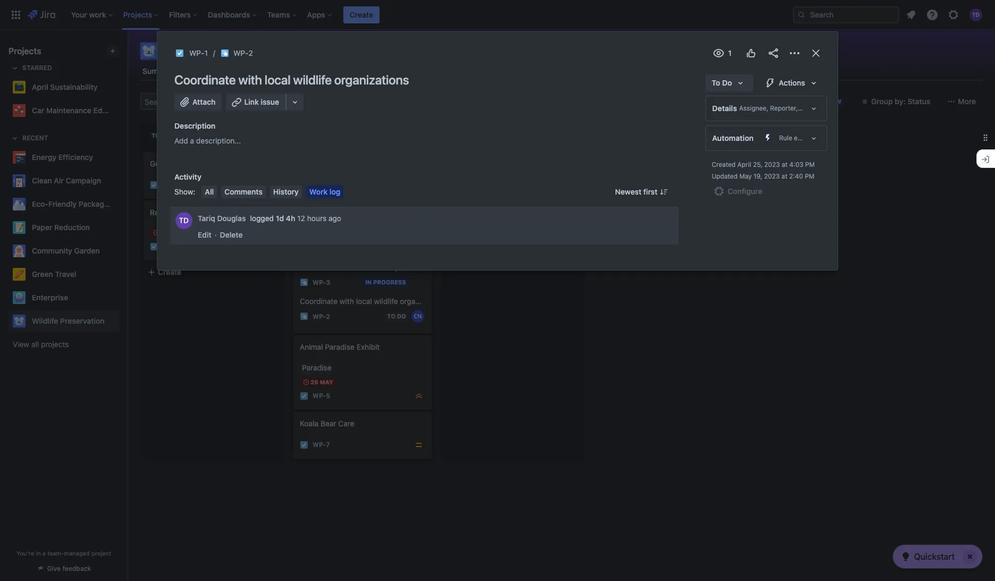 Task type: locate. For each thing, give the bounding box(es) containing it.
1 horizontal spatial wp-1
[[313, 215, 330, 223]]

0 vertical spatial 2023
[[765, 161, 781, 169]]

community garden
[[32, 246, 100, 255]]

animal paradise exhibit
[[300, 343, 380, 352]]

education
[[93, 106, 128, 115]]

1 horizontal spatial create button
[[344, 6, 380, 23]]

quickstart
[[915, 552, 955, 562]]

wp-2 up list
[[233, 48, 253, 57]]

do left add
[[162, 132, 171, 139]]

1 vertical spatial local
[[323, 263, 339, 272]]

description...
[[196, 136, 241, 145]]

wp-2 link
[[233, 47, 253, 60], [313, 312, 330, 321]]

task image for wp-5
[[300, 392, 309, 401]]

task image
[[176, 49, 184, 57], [150, 181, 159, 189], [300, 215, 309, 223], [150, 243, 159, 251], [300, 392, 309, 401]]

1 horizontal spatial april
[[738, 161, 752, 169]]

task image left wp-6 link on the left top
[[150, 243, 159, 251]]

0 horizontal spatial do
[[162, 132, 171, 139]]

pm right 2:40
[[805, 172, 815, 180]]

1 vertical spatial to do
[[387, 313, 406, 320]]

visit
[[300, 263, 315, 272]]

3
[[326, 279, 331, 287]]

menu bar containing all
[[200, 186, 346, 198]]

to inside dropdown button
[[712, 78, 721, 87]]

medium image right comments
[[265, 181, 273, 189]]

give feedback button
[[30, 560, 97, 578]]

2 horizontal spatial 2
[[326, 313, 330, 321]]

0 vertical spatial wildlife preservation
[[162, 44, 278, 59]]

local
[[265, 72, 291, 87], [323, 263, 339, 272], [356, 297, 372, 306]]

delete
[[220, 230, 243, 239]]

0 horizontal spatial create button
[[141, 263, 285, 282]]

history
[[273, 187, 299, 196]]

0 horizontal spatial with
[[239, 72, 262, 87]]

1 vertical spatial wp-1 link
[[313, 215, 330, 224]]

paper reduction
[[32, 223, 90, 232]]

0 vertical spatial may
[[740, 172, 752, 180]]

2 for the bottom wp-2 link
[[326, 313, 330, 321]]

add
[[174, 136, 188, 145]]

wp-2
[[233, 48, 253, 57], [313, 313, 330, 321]]

a for visit
[[317, 263, 321, 272]]

jun
[[319, 199, 332, 206], [170, 229, 183, 236]]

2023 right 25,
[[765, 161, 781, 169]]

0 horizontal spatial april
[[32, 82, 48, 91]]

0 horizontal spatial wp-2
[[233, 48, 253, 57]]

1 horizontal spatial wp-2 link
[[313, 312, 330, 321]]

2 at from the top
[[782, 172, 788, 180]]

coordinate with local wildlife organizations up payton hansen icon
[[174, 72, 409, 87]]

may left 19,
[[740, 172, 752, 180]]

wp-1 link down 10 jun
[[313, 215, 330, 224]]

actions
[[779, 78, 806, 87]]

at left 2:40
[[782, 172, 788, 180]]

coordinate up attach
[[174, 72, 236, 87]]

wp-2 link up list
[[233, 47, 253, 60]]

sub task image
[[221, 49, 229, 57], [300, 312, 309, 321]]

1 vertical spatial april
[[738, 161, 752, 169]]

wp-1 up board
[[189, 48, 208, 57]]

green travel
[[32, 270, 76, 279]]

0 vertical spatial to
[[712, 78, 721, 87]]

1 vertical spatial 2
[[175, 131, 179, 140]]

0 horizontal spatial may
[[320, 379, 333, 386]]

coordinate
[[174, 72, 236, 87], [300, 297, 338, 306]]

link web pages and more image
[[289, 96, 302, 109]]

0 vertical spatial wildlife
[[162, 44, 204, 59]]

task image left 'wp-5' link at the left bottom of the page
[[300, 392, 309, 401]]

wp-1 for wp-1 "link" inside the coordinate with local wildlife organizations dialog
[[189, 48, 208, 57]]

0 vertical spatial sub task image
[[221, 49, 229, 57]]

2 for wp-2 link within coordinate with local wildlife organizations dialog
[[249, 48, 253, 57]]

2 vertical spatial do
[[397, 313, 406, 320]]

wild right the
[[211, 159, 226, 168]]

at left 4:03
[[782, 161, 788, 169]]

reduction
[[54, 223, 90, 232]]

to up details
[[712, 78, 721, 87]]

Search field
[[794, 6, 900, 23]]

1 vertical spatial preservation
[[60, 316, 105, 326]]

create
[[350, 10, 373, 19], [158, 268, 181, 277]]

may
[[740, 172, 752, 180], [320, 379, 333, 386]]

timeline link
[[290, 62, 324, 81]]

sustainability
[[50, 82, 98, 91]]

energy efficiency link
[[9, 147, 115, 168]]

1 horizontal spatial sub task image
[[300, 312, 309, 321]]

1
[[205, 48, 208, 57], [326, 215, 330, 223]]

1 down 10 jun
[[326, 215, 330, 223]]

0 vertical spatial jun
[[319, 199, 332, 206]]

in left the
[[190, 159, 196, 168]]

coordinate with local wildlife organizations down in
[[300, 297, 446, 306]]

1 vertical spatial jun
[[170, 229, 183, 236]]

2 vertical spatial to
[[387, 313, 396, 320]]

0 vertical spatial 2
[[249, 48, 253, 57]]

0 vertical spatial wp-1 link
[[189, 47, 208, 60]]

30 jun
[[161, 229, 183, 236]]

0 vertical spatial wp-2 link
[[233, 47, 253, 60]]

1 up board
[[205, 48, 208, 57]]

1 horizontal spatial may
[[740, 172, 752, 180]]

pm right 4:03
[[806, 161, 815, 169]]

1 horizontal spatial create
[[350, 10, 373, 19]]

0 horizontal spatial wp-2 link
[[233, 47, 253, 60]]

calendar link
[[246, 62, 282, 81]]

local up 3 at the left of page
[[323, 263, 339, 272]]

0 horizontal spatial jun
[[170, 229, 183, 236]]

0 horizontal spatial wildlife
[[32, 316, 58, 326]]

you're in a team-managed project
[[17, 550, 111, 557]]

summary
[[143, 66, 176, 76]]

local for wp-3
[[323, 263, 339, 272]]

0 vertical spatial wp-2
[[233, 48, 253, 57]]

link issue button
[[226, 94, 287, 111]]

2023 right 19,
[[765, 172, 780, 180]]

do inside "to do 2"
[[162, 132, 171, 139]]

a for add
[[190, 136, 194, 145]]

1 vertical spatial sub task image
[[300, 312, 309, 321]]

0 vertical spatial organizations
[[334, 72, 409, 87]]

2 vertical spatial local
[[356, 297, 372, 306]]

car
[[32, 106, 44, 115]]

actions image
[[789, 47, 802, 60]]

a left team-
[[42, 550, 46, 557]]

10 june 2023 image
[[302, 199, 311, 207], [302, 199, 311, 207]]

0 vertical spatial local
[[265, 72, 291, 87]]

april sustainability
[[32, 82, 98, 91]]

2:40
[[790, 172, 804, 180]]

sub task image up "animal" on the left of page
[[300, 312, 309, 321]]

wp-2 link inside coordinate with local wildlife organizations dialog
[[233, 47, 253, 60]]

medium image down the highest icon
[[415, 441, 423, 449]]

jun down work log button
[[319, 199, 332, 206]]

task image right '4h'
[[300, 215, 309, 223]]

1 horizontal spatial wildlife preservation
[[162, 44, 278, 59]]

pm
[[806, 161, 815, 169], [805, 172, 815, 180]]

medium image for gettin wild in the wild
[[265, 181, 273, 189]]

primary element
[[6, 0, 794, 30]]

local down in
[[356, 297, 372, 306]]

wp-5 link
[[313, 392, 331, 401]]

10
[[311, 199, 318, 206]]

0 vertical spatial pm
[[806, 161, 815, 169]]

wild up activity
[[173, 159, 188, 168]]

in right you're at the left
[[36, 550, 41, 557]]

2 wild from the left
[[211, 159, 226, 168]]

wildlife preservation
[[162, 44, 278, 59], [32, 316, 105, 326]]

6
[[176, 243, 181, 251]]

with up link
[[239, 72, 262, 87]]

wildlife up board
[[162, 44, 204, 59]]

wildlife
[[293, 72, 332, 87], [374, 297, 398, 306]]

2 horizontal spatial a
[[317, 263, 321, 272]]

vote options: no one has voted for this issue yet. image
[[745, 47, 758, 60]]

1 for wp-1 "link" inside the coordinate with local wildlife organizations dialog
[[205, 48, 208, 57]]

jira image
[[28, 8, 55, 21], [28, 8, 55, 21]]

wildlife up "add people" icon
[[293, 72, 332, 87]]

task image for wp-6
[[150, 243, 159, 251]]

0 vertical spatial coordinate
[[174, 72, 236, 87]]

high image
[[265, 243, 273, 251]]

tab list
[[134, 62, 989, 81]]

1 vertical spatial wildlife preservation
[[32, 316, 105, 326]]

newest first button
[[609, 186, 675, 198]]

recent
[[22, 134, 48, 142]]

1 vertical spatial 2023
[[765, 172, 780, 180]]

1 vertical spatial 1
[[326, 215, 330, 223]]

preservation up list
[[206, 44, 278, 59]]

wp-1 down 10 jun
[[313, 215, 330, 223]]

edit
[[198, 230, 212, 239]]

clean
[[32, 176, 52, 185]]

check image
[[900, 551, 913, 563]]

details element
[[706, 96, 828, 121]]

0 horizontal spatial sub task image
[[221, 49, 229, 57]]

wp-2 up "animal" on the left of page
[[313, 313, 330, 321]]

task image left "wp-4" link
[[150, 181, 159, 189]]

wildlife
[[162, 44, 204, 59], [32, 316, 58, 326]]

coordinate inside coordinate with local wildlife organizations dialog
[[174, 72, 236, 87]]

1 horizontal spatial wildlife
[[374, 297, 398, 306]]

all
[[31, 340, 39, 349]]

jun for 1
[[319, 199, 332, 206]]

to do up details
[[712, 78, 733, 87]]

do left cara nguyen icon
[[397, 313, 406, 320]]

work
[[310, 187, 328, 196]]

to do left cara nguyen icon
[[387, 313, 406, 320]]

wildlife preservation down enterprise link
[[32, 316, 105, 326]]

all button
[[202, 186, 217, 198]]

issues link
[[402, 62, 429, 81]]

close image
[[810, 47, 823, 60]]

1 2023 from the top
[[765, 161, 781, 169]]

2 vertical spatial 2
[[326, 313, 330, 321]]

0 vertical spatial create button
[[344, 6, 380, 23]]

create button
[[344, 6, 380, 23], [141, 263, 285, 282]]

jun right 30 on the top left
[[170, 229, 183, 236]]

a inside dialog
[[190, 136, 194, 145]]

2 up animal paradise exhibit on the bottom of page
[[326, 313, 330, 321]]

1 horizontal spatial do
[[397, 313, 406, 320]]

with down visit a local animal sanctuary at the left of the page
[[340, 297, 354, 306]]

2 down description
[[175, 131, 179, 140]]

april down starred
[[32, 82, 48, 91]]

do inside dropdown button
[[723, 78, 733, 87]]

eco-
[[32, 199, 48, 209]]

0 horizontal spatial wildlife
[[293, 72, 332, 87]]

at
[[782, 161, 788, 169], [782, 172, 788, 180]]

1 horizontal spatial wildlife
[[162, 44, 204, 59]]

2
[[249, 48, 253, 57], [175, 131, 179, 140], [326, 313, 330, 321]]

local for wp-2
[[356, 297, 372, 306]]

0 horizontal spatial in
[[36, 550, 41, 557]]

tab list containing board
[[134, 62, 989, 81]]

april
[[32, 82, 48, 91], [738, 161, 752, 169]]

green travel link
[[9, 264, 115, 285]]

do up details
[[723, 78, 733, 87]]

medium image
[[265, 181, 273, 189], [415, 441, 423, 449]]

view all projects
[[13, 340, 69, 349]]

2 up calendar
[[249, 48, 253, 57]]

a
[[190, 136, 194, 145], [317, 263, 321, 272], [42, 550, 46, 557]]

wildlife up view all projects
[[32, 316, 58, 326]]

cara nguyen image
[[412, 310, 424, 323]]

projects
[[41, 340, 69, 349]]

0 vertical spatial wp-1
[[189, 48, 208, 57]]

1 vertical spatial pm
[[805, 172, 815, 180]]

project
[[91, 550, 111, 557]]

1 at from the top
[[782, 161, 788, 169]]

1 horizontal spatial 2
[[249, 48, 253, 57]]

0 vertical spatial at
[[782, 161, 788, 169]]

1 vertical spatial create
[[158, 268, 181, 277]]

team-
[[47, 550, 64, 557]]

0 vertical spatial medium image
[[265, 181, 273, 189]]

30 june 2023 image
[[152, 229, 161, 237], [152, 229, 161, 237]]

2 pm from the top
[[805, 172, 815, 180]]

1 vertical spatial medium image
[[415, 441, 423, 449]]

a right add
[[190, 136, 194, 145]]

26 may
[[311, 379, 333, 386]]

2 inside coordinate with local wildlife organizations dialog
[[249, 48, 253, 57]]

26
[[311, 379, 318, 386]]

to left cara nguyen icon
[[387, 313, 396, 320]]

26 may 2023 image
[[302, 378, 311, 387], [302, 378, 311, 387]]

2 horizontal spatial do
[[723, 78, 733, 87]]

wildlife preservation up list
[[162, 44, 278, 59]]

show:
[[174, 187, 195, 196]]

1 inside coordinate with local wildlife organizations dialog
[[205, 48, 208, 57]]

coordinate with local wildlife organizations
[[174, 72, 409, 87], [300, 297, 446, 306]]

1 horizontal spatial medium image
[[415, 441, 423, 449]]

copy link to issue image
[[251, 48, 259, 57]]

task image for wp-4
[[150, 181, 159, 189]]

packaging
[[79, 199, 115, 209]]

to inside "to do 2"
[[152, 132, 160, 139]]

with inside coordinate with local wildlife organizations dialog
[[239, 72, 262, 87]]

issue
[[261, 97, 279, 106]]

local up cara nguyen image
[[265, 72, 291, 87]]

list
[[222, 66, 235, 76]]

may right "26"
[[320, 379, 333, 386]]

sub task image up list
[[221, 49, 229, 57]]

0 horizontal spatial a
[[42, 550, 46, 557]]

wildlife down in progress
[[374, 297, 398, 306]]

1 horizontal spatial in
[[190, 159, 196, 168]]

1 vertical spatial a
[[317, 263, 321, 272]]

2 horizontal spatial to
[[712, 78, 721, 87]]

0 vertical spatial do
[[723, 78, 733, 87]]

actions button
[[758, 74, 827, 91]]

0 horizontal spatial wild
[[173, 159, 188, 168]]

0 vertical spatial coordinate with local wildlife organizations
[[174, 72, 409, 87]]

1 horizontal spatial jun
[[319, 199, 332, 206]]

preservation inside wildlife preservation link
[[60, 316, 105, 326]]

1 wild from the left
[[173, 159, 188, 168]]

1 vertical spatial with
[[340, 297, 354, 306]]

may inside created april 25, 2023 at 4:03 pm updated may 19, 2023 at 2:40 pm
[[740, 172, 752, 180]]

april left 25,
[[738, 161, 752, 169]]

0 vertical spatial 1
[[205, 48, 208, 57]]

0 vertical spatial to do
[[712, 78, 733, 87]]

wp-1 link up board
[[189, 47, 208, 60]]

1 horizontal spatial wp-2
[[313, 313, 330, 321]]

menu bar
[[200, 186, 346, 198]]

coordinate down the wp-3 link
[[300, 297, 338, 306]]

0 horizontal spatial medium image
[[265, 181, 273, 189]]

1 horizontal spatial coordinate
[[300, 297, 338, 306]]

board
[[189, 66, 210, 75]]

april sustainability link
[[9, 77, 115, 98]]

to left add
[[152, 132, 160, 139]]

preservation up the view all projects link at the left of page
[[60, 316, 105, 326]]

0 horizontal spatial create
[[158, 268, 181, 277]]

0 vertical spatial with
[[239, 72, 262, 87]]

1 vertical spatial at
[[782, 172, 788, 180]]

view
[[13, 340, 29, 349]]

1 vertical spatial wp-1
[[313, 215, 330, 223]]

0 vertical spatial a
[[190, 136, 194, 145]]

1 horizontal spatial local
[[323, 263, 339, 272]]

task image
[[300, 441, 309, 449]]

organizations
[[334, 72, 409, 87], [400, 297, 446, 306]]

wp-1 inside coordinate with local wildlife organizations dialog
[[189, 48, 208, 57]]

a right visit
[[317, 263, 321, 272]]

2 horizontal spatial local
[[356, 297, 372, 306]]

0 horizontal spatial preservation
[[60, 316, 105, 326]]

newest first image
[[660, 188, 669, 196]]

wp-2 link up "animal" on the left of page
[[313, 312, 330, 321]]

0 horizontal spatial local
[[265, 72, 291, 87]]



Task type: describe. For each thing, give the bounding box(es) containing it.
link issue
[[244, 97, 279, 106]]

organizations inside dialog
[[334, 72, 409, 87]]

search image
[[798, 10, 806, 19]]

task image for wp-1
[[300, 215, 309, 223]]

create inside primary element
[[350, 10, 373, 19]]

payton hansen image
[[278, 93, 295, 110]]

wp-2 inside coordinate with local wildlife organizations dialog
[[233, 48, 253, 57]]

newest
[[615, 187, 642, 196]]

work log button
[[306, 186, 344, 198]]

community
[[32, 246, 72, 255]]

clean air campaign link
[[9, 170, 115, 191]]

1 for the right wp-1 "link"
[[326, 215, 330, 223]]

add a description...
[[174, 136, 241, 145]]

1 vertical spatial coordinate with local wildlife organizations
[[300, 297, 446, 306]]

add people image
[[301, 95, 314, 108]]

travel
[[55, 270, 76, 279]]

1 pm from the top
[[806, 161, 815, 169]]

4:03
[[790, 161, 804, 169]]

automation element
[[706, 126, 828, 151]]

1 vertical spatial wp-2 link
[[313, 312, 330, 321]]

wp-3
[[313, 279, 331, 287]]

car maintenance education link
[[9, 100, 128, 121]]

1 horizontal spatial with
[[340, 297, 354, 306]]

attach
[[193, 97, 216, 106]]

task image up summary
[[176, 49, 184, 57]]

wp-1 link inside coordinate with local wildlife organizations dialog
[[189, 47, 208, 60]]

executions
[[795, 134, 827, 142]]

reducing
[[150, 208, 182, 217]]

gettin
[[150, 159, 171, 168]]

cara nguyen image
[[264, 93, 281, 110]]

create button inside primary element
[[344, 6, 380, 23]]

history button
[[270, 186, 302, 198]]

april inside created april 25, 2023 at 4:03 pm updated may 19, 2023 at 2:40 pm
[[738, 161, 752, 169]]

highest image
[[415, 392, 423, 401]]

share image
[[768, 47, 780, 60]]

tariq douglas image
[[250, 93, 267, 110]]

comments
[[225, 187, 263, 196]]

paper reduction link
[[9, 217, 115, 238]]

dismiss quickstart image
[[962, 548, 979, 565]]

maintenance
[[46, 106, 91, 115]]

wildlife inside dialog
[[293, 72, 332, 87]]

1 horizontal spatial preservation
[[206, 44, 278, 59]]

the
[[198, 159, 209, 168]]

1 vertical spatial coordinate
[[300, 297, 338, 306]]

5
[[326, 392, 331, 400]]

1 vertical spatial wp-2
[[313, 313, 330, 321]]

pages link
[[368, 62, 393, 81]]

give
[[47, 565, 61, 573]]

wp-6
[[163, 243, 181, 251]]

0 horizontal spatial to do
[[387, 313, 406, 320]]

rule executions
[[780, 134, 827, 142]]

in progress
[[365, 279, 406, 286]]

collapse starred projects image
[[9, 62, 21, 74]]

wp-7
[[313, 441, 330, 449]]

koala
[[300, 419, 319, 428]]

view all projects link
[[9, 335, 119, 354]]

all
[[205, 187, 214, 196]]

issues
[[404, 66, 426, 76]]

newest first
[[615, 187, 658, 196]]

4h
[[286, 214, 295, 223]]

1 vertical spatial create button
[[141, 263, 285, 282]]

log
[[330, 187, 341, 196]]

list link
[[220, 62, 237, 81]]

25,
[[754, 161, 763, 169]]

animal
[[300, 343, 323, 352]]

to do inside dropdown button
[[712, 78, 733, 87]]

reducing habitat loss
[[150, 208, 224, 217]]

gettin wild in the wild
[[150, 159, 226, 168]]

10 jun
[[311, 199, 332, 206]]

habitat
[[184, 208, 208, 217]]

work log
[[310, 187, 341, 196]]

rule
[[780, 134, 793, 142]]

delete button
[[220, 230, 243, 240]]

loss
[[210, 208, 224, 217]]

garden
[[74, 246, 100, 255]]

summary link
[[140, 62, 178, 81]]

payton hansen image
[[412, 213, 424, 226]]

hours
[[307, 214, 327, 223]]

eco-friendly packaging link
[[9, 194, 115, 215]]

air
[[54, 176, 64, 185]]

animal
[[341, 263, 363, 272]]

1 horizontal spatial wp-1 link
[[313, 215, 330, 224]]

to do 2
[[152, 131, 179, 140]]

collapse recent projects image
[[9, 132, 21, 145]]

wp-6 link
[[163, 242, 181, 251]]

Search board text field
[[141, 94, 222, 109]]

description
[[174, 121, 216, 130]]

1 vertical spatial may
[[320, 379, 333, 386]]

visit a local animal sanctuary
[[300, 263, 399, 272]]

1 horizontal spatial to
[[387, 313, 396, 320]]

created
[[712, 161, 736, 169]]

created april 25, 2023 at 4:03 pm updated may 19, 2023 at 2:40 pm
[[712, 161, 815, 180]]

0 vertical spatial in
[[190, 159, 196, 168]]

1 vertical spatial organizations
[[400, 297, 446, 306]]

coordinate with local wildlife organizations dialog
[[157, 32, 838, 270]]

paper
[[32, 223, 52, 232]]

feedback
[[63, 565, 91, 573]]

managed
[[64, 550, 90, 557]]

1 vertical spatial wildlife
[[374, 297, 398, 306]]

local inside dialog
[[265, 72, 291, 87]]

0 vertical spatial april
[[32, 82, 48, 91]]

enterprise
[[32, 293, 68, 302]]

sanctuary
[[365, 263, 399, 272]]

car maintenance education
[[32, 106, 128, 115]]

exhibit
[[357, 343, 380, 352]]

clean air campaign
[[32, 176, 101, 185]]

automation
[[713, 134, 754, 143]]

energy
[[32, 153, 56, 162]]

jun for 6
[[170, 229, 183, 236]]

2 vertical spatial a
[[42, 550, 46, 557]]

coordinate with local wildlife organizations inside dialog
[[174, 72, 409, 87]]

projects
[[9, 46, 41, 56]]

wp-4 link
[[163, 181, 181, 190]]

2 2023 from the top
[[765, 172, 780, 180]]

medium image for koala bear care
[[415, 441, 423, 449]]

menu bar inside coordinate with local wildlife organizations dialog
[[200, 186, 346, 198]]

sub task image
[[300, 278, 309, 287]]

in
[[365, 279, 372, 286]]

green
[[32, 270, 53, 279]]

create banner
[[0, 0, 996, 30]]

comments button
[[221, 186, 266, 198]]

30
[[161, 229, 169, 236]]

enterprise link
[[9, 287, 115, 309]]

0 horizontal spatial 2
[[175, 131, 179, 140]]

to do button
[[706, 74, 754, 91]]

link
[[244, 97, 259, 106]]

wp-1 for the right wp-1 "link"
[[313, 215, 330, 223]]

logged 1d 4h 12 hours ago
[[250, 214, 342, 223]]

first
[[644, 187, 658, 196]]

7
[[326, 441, 330, 449]]

attach button
[[174, 94, 222, 111]]



Task type: vqa. For each thing, say whether or not it's contained in the screenshot.
Due Date: 14 July 2023 image
no



